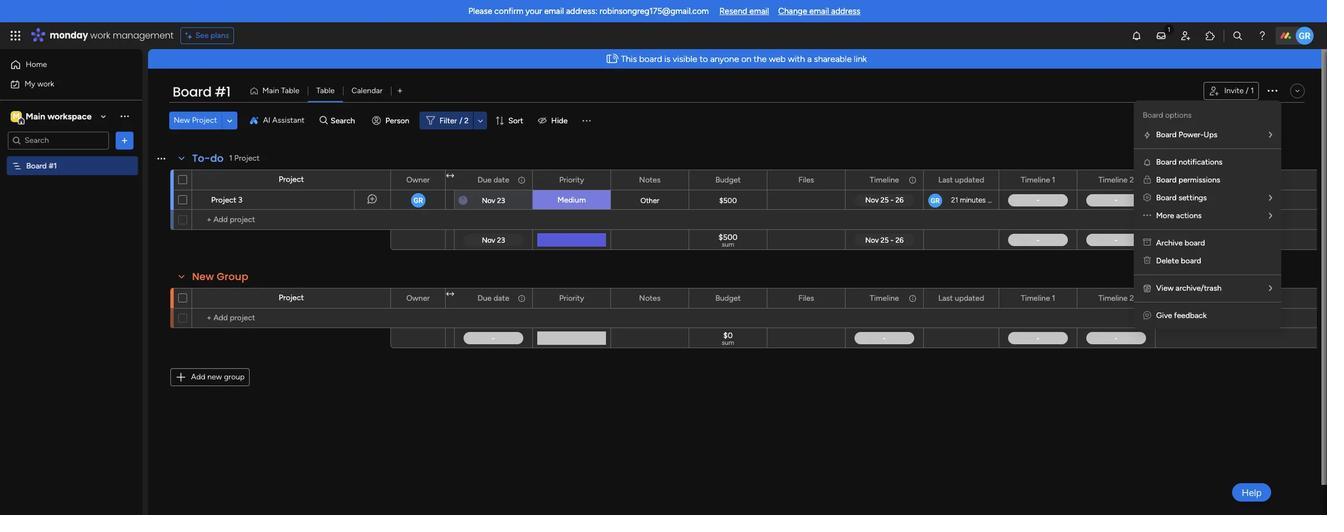 Task type: describe. For each thing, give the bounding box(es) containing it.
add new group
[[191, 373, 245, 382]]

select product image
[[10, 30, 21, 41]]

search everything image
[[1232, 30, 1244, 41]]

angle down image
[[227, 116, 233, 125]]

1 notes field from the top
[[637, 174, 664, 186]]

2 timeline 1 field from the top
[[1018, 292, 1058, 305]]

#1 inside board #1 list box
[[49, 161, 57, 171]]

ai assistant
[[263, 116, 305, 125]]

resend email
[[720, 6, 769, 16]]

email for resend email
[[750, 6, 769, 16]]

web
[[769, 54, 786, 64]]

ago
[[988, 196, 1000, 204]]

Board #1 field
[[170, 83, 233, 102]]

add new group button
[[170, 369, 250, 387]]

change
[[778, 6, 808, 16]]

1 due date from the top
[[478, 175, 509, 185]]

sort button
[[491, 112, 530, 130]]

resend
[[720, 6, 748, 16]]

robinsongreg175@gmail.com
[[600, 6, 709, 16]]

v2 search image
[[320, 114, 328, 127]]

main table button
[[245, 82, 308, 100]]

1 last updated from the top
[[939, 175, 984, 185]]

Search field
[[328, 113, 361, 128]]

please confirm your email address: robinsongreg175@gmail.com
[[468, 6, 709, 16]]

give feedback
[[1156, 311, 1207, 321]]

anyone
[[710, 54, 739, 64]]

1 v2 expand column image from the top
[[446, 172, 454, 181]]

project 3
[[211, 196, 243, 205]]

main workspace
[[26, 111, 92, 122]]

permissions
[[1179, 175, 1221, 185]]

board notifications image
[[1143, 158, 1152, 167]]

board permissions
[[1156, 175, 1221, 185]]

workspace
[[47, 111, 92, 122]]

shareable
[[814, 54, 852, 64]]

Search in workspace field
[[23, 134, 93, 147]]

m
[[13, 111, 20, 121]]

on
[[741, 54, 752, 64]]

management
[[113, 29, 174, 42]]

calendar button
[[343, 82, 391, 100]]

/ for 1
[[1246, 86, 1249, 96]]

monday work management
[[50, 29, 174, 42]]

board up "more"
[[1156, 193, 1177, 203]]

1 timeline 1 field from the top
[[1018, 174, 1058, 186]]

timeline 2 for 2nd timeline 2 field from the bottom of the page
[[1099, 175, 1134, 185]]

help
[[1242, 487, 1262, 499]]

filter / 2
[[440, 116, 469, 125]]

menu containing board options
[[1134, 101, 1282, 330]]

2 owner field from the top
[[404, 292, 433, 305]]

list arrow image for board power-ups
[[1269, 131, 1273, 139]]

2 due from the top
[[478, 294, 492, 303]]

link
[[854, 54, 867, 64]]

1 budget field from the top
[[713, 174, 744, 186]]

files for second files field from the top
[[799, 294, 814, 303]]

my work button
[[7, 75, 120, 93]]

see plans button
[[180, 27, 234, 44]]

column information image
[[517, 294, 526, 303]]

$500 sum
[[719, 233, 738, 249]]

ai
[[263, 116, 270, 125]]

board options
[[1143, 111, 1192, 120]]

monday
[[50, 29, 88, 42]]

group
[[217, 270, 248, 284]]

/ for 2
[[459, 116, 463, 125]]

1 date from the top
[[494, 175, 509, 185]]

2 last updated field from the top
[[936, 292, 987, 305]]

archive board
[[1156, 239, 1205, 248]]

1 image
[[1164, 23, 1174, 35]]

inbox image
[[1156, 30, 1167, 41]]

resend email link
[[720, 6, 769, 16]]

2 notes field from the top
[[637, 292, 664, 305]]

1 priority field from the top
[[557, 174, 587, 186]]

1 timeline field from the top
[[867, 174, 902, 186]]

board right 'board power-ups' icon
[[1156, 130, 1177, 140]]

address:
[[566, 6, 598, 16]]

2 due date from the top
[[478, 294, 509, 303]]

medium
[[558, 196, 586, 205]]

to
[[700, 54, 708, 64]]

1 due date field from the top
[[475, 174, 512, 186]]

table inside button
[[316, 86, 335, 96]]

add view image
[[398, 87, 402, 95]]

21
[[951, 196, 958, 204]]

minutes
[[960, 196, 986, 204]]

my
[[25, 79, 35, 89]]

new
[[207, 373, 222, 382]]

give
[[1156, 311, 1172, 321]]

board #1 list box
[[0, 154, 142, 326]]

2 for 2nd timeline 2 field from the bottom of the page
[[1130, 175, 1134, 185]]

1 vertical spatial 1
[[1052, 175, 1056, 185]]

change email address
[[778, 6, 861, 16]]

table button
[[308, 82, 343, 100]]

1 priority from the top
[[559, 175, 584, 185]]

sum for $0
[[722, 339, 735, 347]]

21 minutes ago
[[951, 196, 1000, 204]]

a
[[807, 54, 812, 64]]

2 timeline field from the top
[[867, 292, 902, 305]]

home
[[26, 60, 47, 69]]

board right board notifications image
[[1156, 158, 1177, 167]]

the
[[754, 54, 767, 64]]

0 vertical spatial options image
[[1266, 84, 1279, 97]]

archive
[[1156, 239, 1183, 248]]

see plans
[[195, 31, 229, 40]]

sort
[[508, 116, 523, 125]]

workspace options image
[[119, 111, 130, 122]]

new project
[[174, 116, 217, 125]]

more
[[1156, 211, 1175, 221]]

hide
[[551, 116, 568, 125]]

2 files field from the top
[[796, 292, 817, 305]]

3
[[238, 196, 243, 205]]

1 vertical spatial options image
[[119, 135, 130, 146]]

list arrow image for board settings
[[1269, 194, 1273, 202]]

owner for second "owner" field from the bottom of the page
[[406, 175, 430, 185]]

1 inside invite / 1 button
[[1251, 86, 1254, 96]]

change email address link
[[778, 6, 861, 16]]

board right v2 permission outline icon
[[1156, 175, 1177, 185]]

board inside field
[[173, 83, 212, 101]]

board for delete
[[1181, 256, 1202, 266]]

add
[[191, 373, 205, 382]]

main table
[[262, 86, 300, 96]]

workspace image
[[11, 110, 22, 123]]

to-
[[192, 151, 210, 165]]

do
[[210, 151, 224, 165]]

delete
[[1156, 256, 1179, 266]]

nov 23
[[482, 196, 505, 205]]

1 timeline 2 field from the top
[[1096, 174, 1137, 186]]

nov
[[482, 196, 495, 205]]

main for main table
[[262, 86, 279, 96]]

$0 sum
[[722, 331, 735, 347]]

confirm
[[495, 6, 524, 16]]

1 notes from the top
[[639, 175, 661, 185]]

person
[[386, 116, 409, 125]]



Task type: vqa. For each thing, say whether or not it's contained in the screenshot.
keep
no



Task type: locate. For each thing, give the bounding box(es) containing it.
2 timeline 1 from the top
[[1021, 294, 1056, 303]]

Last updated field
[[936, 174, 987, 186], [936, 292, 987, 305]]

project inside 'button'
[[192, 116, 217, 125]]

2 sum from the top
[[722, 339, 735, 347]]

priority field right column information icon
[[557, 292, 587, 305]]

0 vertical spatial #1
[[215, 83, 231, 101]]

0 horizontal spatial #1
[[49, 161, 57, 171]]

To-do field
[[189, 151, 226, 166]]

invite / 1
[[1225, 86, 1254, 96]]

0 vertical spatial notes
[[639, 175, 661, 185]]

timeline 1 for first the timeline 1 field
[[1021, 175, 1056, 185]]

1 vertical spatial list arrow image
[[1269, 194, 1273, 202]]

board left is
[[639, 54, 662, 64]]

#1 up angle down 'image'
[[215, 83, 231, 101]]

0 vertical spatial timeline 1
[[1021, 175, 1056, 185]]

v2 delete line image
[[1144, 256, 1151, 266]]

1 vertical spatial timeline 1
[[1021, 294, 1056, 303]]

options image down workspace options image
[[119, 135, 130, 146]]

owner
[[406, 175, 430, 185], [406, 294, 430, 303]]

1 updated from the top
[[955, 175, 984, 185]]

owner for 2nd "owner" field
[[406, 294, 430, 303]]

1 vertical spatial notes
[[639, 294, 661, 303]]

1 horizontal spatial /
[[1246, 86, 1249, 96]]

animation image
[[603, 50, 621, 68]]

1 vertical spatial $500
[[719, 233, 738, 242]]

board up "delete board"
[[1185, 239, 1205, 248]]

2 last from the top
[[939, 294, 953, 303]]

feedback
[[1174, 311, 1207, 321]]

Due date field
[[475, 174, 512, 186], [475, 292, 512, 305]]

email right change
[[810, 6, 829, 16]]

1
[[1251, 86, 1254, 96], [1052, 175, 1056, 185], [1052, 294, 1056, 303]]

board #1
[[173, 83, 231, 101], [26, 161, 57, 171]]

dapulse archived image
[[1144, 239, 1151, 248]]

board #1 inside list box
[[26, 161, 57, 171]]

ai logo image
[[250, 116, 259, 125]]

invite / 1 button
[[1204, 82, 1259, 100]]

#1 down search in workspace field
[[49, 161, 57, 171]]

please
[[468, 6, 492, 16]]

board down archive board
[[1181, 256, 1202, 266]]

this
[[621, 54, 637, 64]]

1 vertical spatial 2
[[1130, 175, 1134, 185]]

1 vertical spatial budget field
[[713, 292, 744, 305]]

due up nov
[[478, 175, 492, 185]]

1 vertical spatial priority field
[[557, 292, 587, 305]]

0 vertical spatial timeline 2 field
[[1096, 174, 1137, 186]]

v2 expand column image
[[446, 172, 454, 181], [446, 290, 454, 299]]

work right monday
[[90, 29, 110, 42]]

0 vertical spatial + add project text field
[[198, 213, 385, 227]]

board up 'board power-ups' icon
[[1143, 111, 1164, 120]]

2
[[464, 116, 469, 125], [1130, 175, 1134, 185], [1130, 294, 1134, 303]]

2 due date field from the top
[[475, 292, 512, 305]]

1 last updated field from the top
[[936, 174, 987, 186]]

due date field left column information icon
[[475, 292, 512, 305]]

1 vertical spatial main
[[26, 111, 45, 122]]

0 vertical spatial last updated field
[[936, 174, 987, 186]]

/
[[1246, 86, 1249, 96], [459, 116, 463, 125]]

1 sum from the top
[[722, 241, 735, 249]]

with
[[788, 54, 805, 64]]

work inside button
[[37, 79, 54, 89]]

2 email from the left
[[750, 6, 769, 16]]

Budget field
[[713, 174, 744, 186], [713, 292, 744, 305]]

1 vertical spatial due date
[[478, 294, 509, 303]]

2 priority field from the top
[[557, 292, 587, 305]]

new
[[174, 116, 190, 125], [192, 270, 214, 284]]

priority
[[559, 175, 584, 185], [559, 294, 584, 303]]

1 vertical spatial #1
[[49, 161, 57, 171]]

0 vertical spatial due
[[478, 175, 492, 185]]

new group
[[192, 270, 248, 284]]

due date up nov 23
[[478, 175, 509, 185]]

assistant
[[272, 116, 305, 125]]

+ Add project text field
[[198, 213, 385, 227], [198, 312, 385, 325]]

1 vertical spatial sum
[[722, 339, 735, 347]]

due
[[478, 175, 492, 185], [478, 294, 492, 303]]

Priority field
[[557, 174, 587, 186], [557, 292, 587, 305]]

2 owner from the top
[[406, 294, 430, 303]]

0 horizontal spatial new
[[174, 116, 190, 125]]

1 vertical spatial updated
[[955, 294, 984, 303]]

1 vertical spatial timeline 2 field
[[1096, 292, 1137, 305]]

timeline 2 field left v2 permission outline icon
[[1096, 174, 1137, 186]]

main inside workspace selection element
[[26, 111, 45, 122]]

board #1 inside field
[[173, 83, 231, 101]]

1 vertical spatial last updated
[[939, 294, 984, 303]]

expand board header image
[[1293, 87, 1302, 96]]

options image left expand board header image
[[1266, 84, 1279, 97]]

1 horizontal spatial email
[[750, 6, 769, 16]]

0 horizontal spatial email
[[544, 6, 564, 16]]

2 budget field from the top
[[713, 292, 744, 305]]

0 vertical spatial files field
[[796, 174, 817, 186]]

Files field
[[796, 174, 817, 186], [796, 292, 817, 305]]

email for change email address
[[810, 6, 829, 16]]

1 vertical spatial priority
[[559, 294, 584, 303]]

board down search in workspace field
[[26, 161, 47, 171]]

person button
[[368, 112, 416, 130]]

0 horizontal spatial work
[[37, 79, 54, 89]]

1 last from the top
[[939, 175, 953, 185]]

2 v2 expand column image from the top
[[446, 290, 454, 299]]

board notifications
[[1156, 158, 1223, 167]]

0 vertical spatial priority field
[[557, 174, 587, 186]]

to-do
[[192, 151, 224, 165]]

2 for second timeline 2 field from the top
[[1130, 294, 1134, 303]]

0 vertical spatial timeline 2
[[1099, 175, 1134, 185]]

1 owner field from the top
[[404, 174, 433, 186]]

2 files from the top
[[799, 294, 814, 303]]

1 vertical spatial owner field
[[404, 292, 433, 305]]

1 list arrow image from the top
[[1269, 131, 1273, 139]]

v2 user feedback image
[[1144, 311, 1151, 321]]

apps image
[[1205, 30, 1216, 41]]

1 horizontal spatial new
[[192, 270, 214, 284]]

priority field up the medium at the left
[[557, 174, 587, 186]]

v2 permission outline image
[[1144, 175, 1151, 185]]

0 vertical spatial due date field
[[475, 174, 512, 186]]

actions
[[1176, 211, 1202, 221]]

sum
[[722, 241, 735, 249], [722, 339, 735, 347]]

0 vertical spatial owner
[[406, 175, 430, 185]]

table up the v2 search 'icon'
[[316, 86, 335, 96]]

#1 inside "board #1" field
[[215, 83, 231, 101]]

ups
[[1204, 130, 1218, 140]]

1 vertical spatial files field
[[796, 292, 817, 305]]

0 vertical spatial budget
[[715, 175, 741, 185]]

0 vertical spatial 2
[[464, 116, 469, 125]]

plans
[[211, 31, 229, 40]]

email right your
[[544, 6, 564, 16]]

0 vertical spatial work
[[90, 29, 110, 42]]

0 vertical spatial date
[[494, 175, 509, 185]]

1 vertical spatial timeline 1 field
[[1018, 292, 1058, 305]]

due date left column information icon
[[478, 294, 509, 303]]

0 horizontal spatial /
[[459, 116, 463, 125]]

due left column information icon
[[478, 294, 492, 303]]

Owner field
[[404, 174, 433, 186], [404, 292, 433, 305]]

0 horizontal spatial options image
[[119, 135, 130, 146]]

filter
[[440, 116, 457, 125]]

ai assistant button
[[245, 112, 309, 130]]

1 vertical spatial /
[[459, 116, 463, 125]]

list arrow image for more actions
[[1269, 212, 1273, 220]]

updated
[[955, 175, 984, 185], [955, 294, 984, 303]]

last for 1st last updated field from the bottom
[[939, 294, 953, 303]]

list arrow image
[[1269, 285, 1273, 293]]

0 vertical spatial main
[[262, 86, 279, 96]]

$500
[[719, 196, 737, 205], [719, 233, 738, 242]]

hide button
[[533, 112, 575, 130]]

archive/trash
[[1176, 284, 1222, 293]]

Timeline field
[[867, 174, 902, 186], [867, 292, 902, 305]]

0 vertical spatial notes field
[[637, 174, 664, 186]]

notifications image
[[1131, 30, 1143, 41]]

date
[[494, 175, 509, 185], [494, 294, 509, 303]]

notifications
[[1179, 158, 1223, 167]]

0 vertical spatial updated
[[955, 175, 984, 185]]

23
[[497, 196, 505, 205]]

0 vertical spatial list arrow image
[[1269, 131, 1273, 139]]

1 vertical spatial budget
[[715, 294, 741, 303]]

work for monday
[[90, 29, 110, 42]]

my work
[[25, 79, 54, 89]]

0 horizontal spatial main
[[26, 111, 45, 122]]

Timeline 1 field
[[1018, 174, 1058, 186], [1018, 292, 1058, 305]]

$500 for $500 sum
[[719, 233, 738, 242]]

this  board is visible to anyone on the web with a shareable link
[[621, 54, 867, 64]]

Timeline 2 field
[[1096, 174, 1137, 186], [1096, 292, 1137, 305]]

priority up the medium at the left
[[559, 175, 584, 185]]

0 vertical spatial due date
[[478, 175, 509, 185]]

invite
[[1225, 86, 1244, 96]]

1 timeline 2 from the top
[[1099, 175, 1134, 185]]

0 vertical spatial $500
[[719, 196, 737, 205]]

1 files from the top
[[799, 175, 814, 185]]

1 + add project text field from the top
[[198, 213, 385, 227]]

2 timeline 2 from the top
[[1099, 294, 1134, 303]]

1 horizontal spatial main
[[262, 86, 279, 96]]

1 vertical spatial notes field
[[637, 292, 664, 305]]

1 vertical spatial board
[[1185, 239, 1205, 248]]

visible
[[673, 54, 697, 64]]

date left column information icon
[[494, 294, 509, 303]]

2 + add project text field from the top
[[198, 312, 385, 325]]

timeline 2 for second timeline 2 field from the top
[[1099, 294, 1134, 303]]

1 due from the top
[[478, 175, 492, 185]]

board power-ups image
[[1143, 131, 1152, 140]]

files for second files field from the bottom
[[799, 175, 814, 185]]

board power-ups
[[1156, 130, 1218, 140]]

sum inside $500 sum
[[722, 241, 735, 249]]

2 budget from the top
[[715, 294, 741, 303]]

1 vertical spatial files
[[799, 294, 814, 303]]

work right my
[[37, 79, 54, 89]]

1 owner from the top
[[406, 175, 430, 185]]

1 vertical spatial owner
[[406, 294, 430, 303]]

last for 2nd last updated field from the bottom
[[939, 175, 953, 185]]

2 vertical spatial 2
[[1130, 294, 1134, 303]]

2 vertical spatial list arrow image
[[1269, 212, 1273, 220]]

new down "board #1" field
[[174, 116, 190, 125]]

project
[[192, 116, 217, 125], [279, 175, 304, 184], [211, 196, 236, 205], [279, 293, 304, 303]]

timeline 1 for first the timeline 1 field from the bottom of the page
[[1021, 294, 1056, 303]]

address
[[831, 6, 861, 16]]

2 date from the top
[[494, 294, 509, 303]]

/ right invite
[[1246, 86, 1249, 96]]

2 updated from the top
[[955, 294, 984, 303]]

0 vertical spatial priority
[[559, 175, 584, 185]]

0 vertical spatial board
[[639, 54, 662, 64]]

2 timeline 2 field from the top
[[1096, 292, 1137, 305]]

calendar
[[351, 86, 383, 96]]

3 email from the left
[[810, 6, 829, 16]]

invite members image
[[1181, 30, 1192, 41]]

option
[[0, 156, 142, 158]]

1 vertical spatial last
[[939, 294, 953, 303]]

new for new group
[[192, 270, 214, 284]]

options
[[1166, 111, 1192, 120]]

1 horizontal spatial board #1
[[173, 83, 231, 101]]

new project button
[[169, 112, 222, 130]]

1 horizontal spatial table
[[316, 86, 335, 96]]

0 vertical spatial /
[[1246, 86, 1249, 96]]

2 horizontal spatial email
[[810, 6, 829, 16]]

1 table from the left
[[281, 86, 300, 96]]

0 vertical spatial timeline field
[[867, 174, 902, 186]]

main for main workspace
[[26, 111, 45, 122]]

table up assistant
[[281, 86, 300, 96]]

view archive/trash image
[[1143, 284, 1152, 293]]

1 files field from the top
[[796, 174, 817, 186]]

1 vertical spatial board #1
[[26, 161, 57, 171]]

1 budget from the top
[[715, 175, 741, 185]]

Notes field
[[637, 174, 664, 186], [637, 292, 664, 305]]

priority right column information icon
[[559, 294, 584, 303]]

board inside list box
[[26, 161, 47, 171]]

table
[[281, 86, 300, 96], [316, 86, 335, 96]]

home button
[[7, 56, 120, 74]]

work
[[90, 29, 110, 42], [37, 79, 54, 89]]

main inside button
[[262, 86, 279, 96]]

/ right filter
[[459, 116, 463, 125]]

0 vertical spatial files
[[799, 175, 814, 185]]

0 vertical spatial v2 expand column image
[[446, 172, 454, 181]]

2 last updated from the top
[[939, 294, 984, 303]]

2 vertical spatial 1
[[1052, 294, 1056, 303]]

0 vertical spatial 1
[[1251, 86, 1254, 96]]

1 vertical spatial work
[[37, 79, 54, 89]]

0 horizontal spatial table
[[281, 86, 300, 96]]

due date
[[478, 175, 509, 185], [478, 294, 509, 303]]

2 priority from the top
[[559, 294, 584, 303]]

is
[[665, 54, 671, 64]]

board settings
[[1156, 193, 1207, 203]]

$0
[[724, 331, 733, 341]]

timeline 2 field left the view archive/trash image
[[1096, 292, 1137, 305]]

board #1 up new project
[[173, 83, 231, 101]]

new inside field
[[192, 270, 214, 284]]

0 vertical spatial sum
[[722, 241, 735, 249]]

new for new project
[[174, 116, 190, 125]]

2 table from the left
[[316, 86, 335, 96]]

2 vertical spatial board
[[1181, 256, 1202, 266]]

2 notes from the top
[[639, 294, 661, 303]]

dapulse admin menu image
[[1144, 193, 1151, 203]]

1 timeline 1 from the top
[[1021, 175, 1056, 185]]

0 vertical spatial timeline 1 field
[[1018, 174, 1058, 186]]

1 vertical spatial timeline 2
[[1099, 294, 1134, 303]]

1 horizontal spatial options image
[[1266, 84, 1279, 97]]

board for this
[[639, 54, 662, 64]]

see
[[195, 31, 209, 40]]

1 email from the left
[[544, 6, 564, 16]]

settings
[[1179, 193, 1207, 203]]

1 vertical spatial + add project text field
[[198, 312, 385, 325]]

1 horizontal spatial work
[[90, 29, 110, 42]]

date up 23
[[494, 175, 509, 185]]

list arrow image
[[1269, 131, 1273, 139], [1269, 194, 1273, 202], [1269, 212, 1273, 220]]

group
[[224, 373, 245, 382]]

/ inside invite / 1 button
[[1246, 86, 1249, 96]]

email right resend
[[750, 6, 769, 16]]

other
[[641, 197, 659, 205]]

table inside button
[[281, 86, 300, 96]]

help image
[[1257, 30, 1268, 41]]

new left group
[[192, 270, 214, 284]]

3 list arrow image from the top
[[1269, 212, 1273, 220]]

0 vertical spatial budget field
[[713, 174, 744, 186]]

board #1 down search in workspace field
[[26, 161, 57, 171]]

0 horizontal spatial board #1
[[26, 161, 57, 171]]

column information image
[[517, 176, 526, 185], [908, 176, 917, 185], [908, 294, 917, 303]]

greg robinson image
[[1296, 27, 1314, 45]]

options image
[[1266, 84, 1279, 97], [119, 135, 130, 146]]

help button
[[1233, 484, 1272, 502]]

1 horizontal spatial #1
[[215, 83, 231, 101]]

main
[[262, 86, 279, 96], [26, 111, 45, 122]]

main up ai
[[262, 86, 279, 96]]

menu
[[1134, 101, 1282, 330]]

2 list arrow image from the top
[[1269, 194, 1273, 202]]

0 vertical spatial board #1
[[173, 83, 231, 101]]

1 vertical spatial new
[[192, 270, 214, 284]]

arrow down image
[[474, 114, 487, 127]]

$500 for $500
[[719, 196, 737, 205]]

board up new project
[[173, 83, 212, 101]]

timeline
[[870, 175, 899, 185], [1021, 175, 1050, 185], [1099, 175, 1128, 185], [870, 294, 899, 303], [1021, 294, 1050, 303], [1099, 294, 1128, 303]]

0 vertical spatial owner field
[[404, 174, 433, 186]]

last updated
[[939, 175, 984, 185], [939, 294, 984, 303]]

0 vertical spatial last
[[939, 175, 953, 185]]

due date field up nov 23
[[475, 174, 512, 186]]

more dots image
[[1144, 211, 1151, 221]]

sum for $500
[[722, 241, 735, 249]]

files
[[799, 175, 814, 185], [799, 294, 814, 303]]

main right workspace 'image'
[[26, 111, 45, 122]]

New Group field
[[189, 270, 251, 284]]

1 vertical spatial timeline field
[[867, 292, 902, 305]]

board for archive
[[1185, 239, 1205, 248]]

view archive/trash
[[1156, 284, 1222, 293]]

1 vertical spatial last updated field
[[936, 292, 987, 305]]

work for my
[[37, 79, 54, 89]]

1 vertical spatial due
[[478, 294, 492, 303]]

1 vertical spatial v2 expand column image
[[446, 290, 454, 299]]

0 vertical spatial last updated
[[939, 175, 984, 185]]

1 vertical spatial due date field
[[475, 292, 512, 305]]

workspace selection element
[[11, 110, 93, 124]]

view
[[1156, 284, 1174, 293]]

1 vertical spatial date
[[494, 294, 509, 303]]

0 vertical spatial new
[[174, 116, 190, 125]]

menu image
[[581, 115, 592, 126]]

power-
[[1179, 130, 1204, 140]]

new inside 'button'
[[174, 116, 190, 125]]



